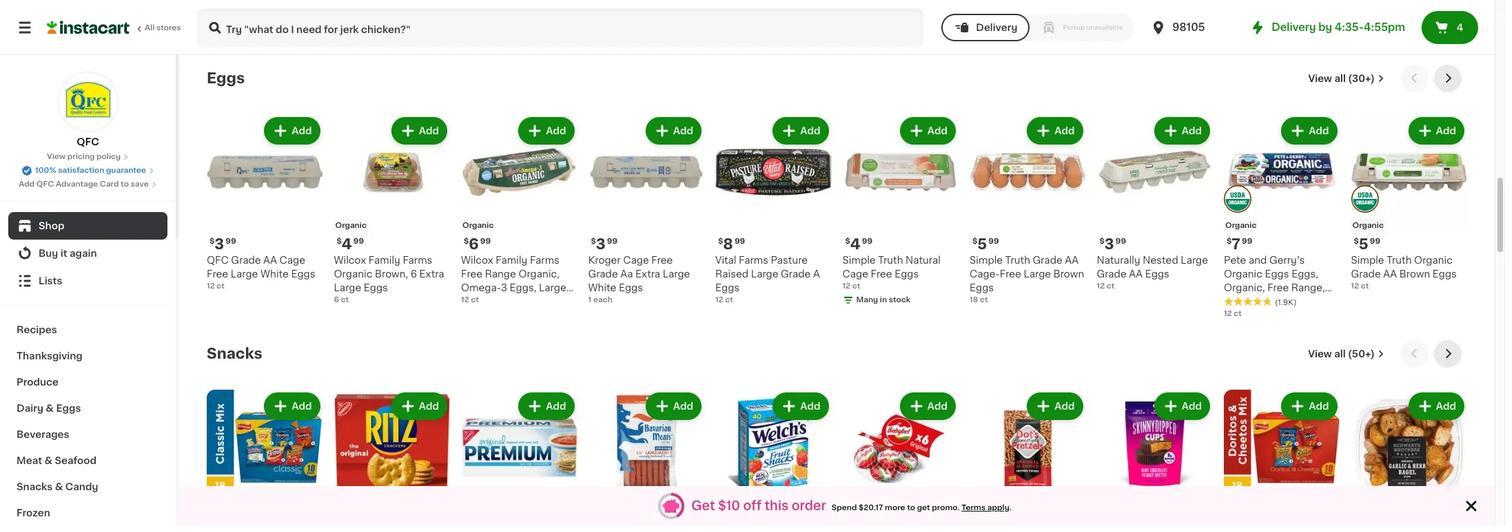Task type: locate. For each thing, give the bounding box(es) containing it.
eggs inside 'simple truth natural cage free eggs 12 ct'
[[895, 270, 919, 279]]

$ inside $ 6 99
[[464, 238, 469, 245]]

2 horizontal spatial 1
[[588, 296, 592, 304]]

$ 5 99 up cage-
[[973, 237, 999, 252]]

delivery for delivery by 4:35-4:55pm
[[1272, 22, 1316, 32]]

view for eggs
[[1309, 73, 1332, 83]]

99 for simple truth grade aa cage-free large brown eggs
[[989, 238, 999, 245]]

3 fl from the left
[[981, 7, 987, 14]]

99 for naturally nested large grade aa eggs
[[1116, 238, 1126, 245]]

to down guarantee
[[121, 181, 129, 188]]

wilcox inside the wilcox family farms organic brown, 6 extra large eggs 6 ct
[[334, 256, 366, 265]]

1 vertical spatial white
[[588, 283, 616, 293]]

0 horizontal spatial extra
[[419, 270, 444, 279]]

grade
[[231, 256, 261, 265], [1033, 256, 1063, 265], [588, 270, 618, 279], [781, 270, 811, 279], [1097, 270, 1127, 279], [1351, 270, 1381, 279]]

1 horizontal spatial organic,
[[1224, 283, 1265, 293]]

$ for qfc grade aa cage free large white eggs
[[210, 238, 215, 245]]

truth for brown
[[1387, 256, 1412, 265]]

eggs inside the wilcox family farms organic brown, 6 extra large eggs 6 ct
[[364, 283, 388, 293]]

gluten-free
[[717, 498, 764, 505]]

add inside add qfc advantage card to save link
[[19, 181, 35, 188]]

12 ct down 'omega-'
[[461, 296, 479, 304]]

farms inside wilcox family farms free range organic, omega-3 eggs, large brown
[[530, 256, 560, 265]]

stores
[[156, 24, 181, 32]]

99 for pete and gerry's organic eggs eggs, organic, free range, large
[[1242, 238, 1253, 245]]

0.5 gal
[[715, 7, 742, 14]]

1 all from the top
[[1335, 73, 1346, 83]]

family up "brown,"
[[369, 256, 400, 265]]

$ up 'simple truth natural cage free eggs 12 ct'
[[845, 238, 850, 245]]

sponsored badge image
[[588, 18, 630, 26], [1097, 34, 1139, 42]]

all for eggs
[[1335, 73, 1346, 83]]

more
[[885, 504, 905, 512]]

simple down item badge icon
[[1351, 256, 1384, 265]]

1 horizontal spatial to
[[907, 504, 915, 512]]

delivery for delivery
[[976, 23, 1018, 32]]

truth for eggs
[[878, 256, 903, 265]]

again
[[70, 249, 97, 258]]

2 horizontal spatial 6
[[469, 237, 479, 252]]

view for snacks
[[1308, 349, 1332, 359]]

1 horizontal spatial 59 fl oz
[[1097, 7, 1125, 14]]

farms up raised
[[739, 256, 769, 265]]

farms
[[403, 256, 432, 265], [530, 256, 560, 265], [739, 256, 769, 265]]

meat
[[17, 456, 42, 466]]

all left (30+)
[[1335, 73, 1346, 83]]

0 vertical spatial 12 ct
[[461, 296, 479, 304]]

99 down off
[[740, 514, 751, 521]]

1 horizontal spatial 5
[[1359, 237, 1369, 252]]

(1.9k)
[[1275, 299, 1297, 307]]

0 horizontal spatial 5
[[978, 237, 987, 252]]

truth inside 'simple truth natural cage free eggs 12 ct'
[[878, 256, 903, 265]]

★★★★★
[[1224, 297, 1272, 307], [1224, 297, 1272, 307]]

brown inside simple truth organic grade aa brown eggs 12 ct
[[1400, 270, 1430, 279]]

get $10 off this order status
[[686, 499, 1017, 514]]

$ 3 99 up kroger
[[591, 237, 618, 252]]

many inside item carousel region
[[856, 296, 878, 304]]

0 horizontal spatial cage
[[280, 256, 305, 265]]

item carousel region containing eggs
[[207, 64, 1467, 329]]

2 horizontal spatial gal
[[730, 7, 742, 14]]

(30+)
[[1348, 73, 1375, 83]]

99 up kroger
[[607, 238, 618, 245]]

6 inside product group
[[469, 237, 479, 252]]

2 1 gal from the left
[[334, 7, 351, 14]]

2 simple from the left
[[970, 256, 1003, 265]]

extra
[[419, 270, 444, 279], [636, 270, 660, 279]]

99 inside $ 8 99
[[735, 238, 745, 245]]

family up range
[[496, 256, 528, 265]]

1 vertical spatial all
[[1335, 349, 1346, 359]]

1 simple from the left
[[843, 256, 876, 265]]

1 fl from the left
[[600, 7, 606, 14]]

1 horizontal spatial eggs,
[[1292, 270, 1319, 279]]

5 for simple truth organic grade aa brown eggs
[[1359, 237, 1369, 252]]

$ 5 99
[[973, 237, 999, 252], [1354, 237, 1381, 252]]

2 family from the left
[[496, 256, 528, 265]]

$ 4 99 up the wilcox family farms organic brown, 6 extra large eggs 6 ct
[[337, 237, 364, 252]]

12 inside vital farms pasture raised large grade a eggs 12 ct
[[715, 296, 724, 304]]

farms inside the wilcox family farms organic brown, 6 extra large eggs 6 ct
[[403, 256, 432, 265]]

4 for simple truth natural cage free eggs
[[850, 237, 861, 252]]

cage-
[[970, 270, 1000, 279]]

add qfc advantage card to save link
[[19, 179, 157, 190]]

product group
[[588, 0, 704, 29], [1097, 0, 1213, 45], [207, 114, 323, 292], [334, 114, 450, 306], [461, 114, 577, 307], [588, 114, 704, 306], [715, 114, 832, 306], [843, 114, 959, 309], [970, 114, 1086, 306], [1097, 114, 1213, 292], [1224, 114, 1340, 320], [1351, 114, 1467, 292], [207, 390, 323, 527], [334, 390, 450, 527], [461, 390, 577, 527], [588, 390, 704, 527], [715, 390, 832, 527], [843, 390, 959, 527], [970, 390, 1086, 527], [1097, 390, 1213, 527], [1224, 390, 1340, 527], [1351, 390, 1467, 527]]

farms for 6
[[403, 256, 432, 265]]

1 vertical spatial organic,
[[1224, 283, 1265, 293]]

0 horizontal spatial 59
[[588, 7, 598, 14]]

snacks
[[207, 346, 262, 361], [17, 482, 53, 492]]

99 for simple truth natural cage free eggs
[[862, 238, 873, 245]]

2 horizontal spatial brown
[[1400, 270, 1430, 279]]

large inside naturally nested large grade aa eggs 12 ct
[[1181, 256, 1208, 265]]

1 horizontal spatial white
[[588, 283, 616, 293]]

1 vertical spatial eggs,
[[510, 283, 537, 293]]

99 down apply
[[989, 514, 1000, 521]]

view left (50+)
[[1308, 349, 1332, 359]]

$
[[210, 238, 215, 245], [337, 238, 342, 245], [464, 238, 469, 245], [591, 238, 596, 245], [718, 238, 723, 245], [845, 238, 850, 245], [973, 238, 978, 245], [1100, 238, 1105, 245], [1227, 238, 1232, 245], [1354, 238, 1359, 245], [718, 514, 723, 521], [845, 514, 850, 521], [973, 514, 978, 521]]

2 vertical spatial view
[[1308, 349, 1332, 359]]

thanksgiving link
[[8, 343, 167, 369]]

get $10 off this order spend $20.17 more to get promo. terms apply .
[[691, 500, 1012, 512]]

0 vertical spatial qfc
[[77, 137, 99, 147]]

4 oz from the left
[[1116, 7, 1125, 14]]

2 farms from the left
[[530, 256, 560, 265]]

$ 3 99
[[210, 237, 236, 252], [591, 237, 618, 252], [1100, 237, 1126, 252]]

1 $ 3 99 from the left
[[210, 237, 236, 252]]

aa
[[263, 256, 277, 265], [1065, 256, 1079, 265], [1129, 270, 1143, 279], [1384, 270, 1397, 279]]

to left get
[[907, 504, 915, 512]]

0 horizontal spatial white
[[260, 270, 289, 279]]

1 gal
[[207, 7, 224, 14], [334, 7, 351, 14]]

oz
[[607, 7, 616, 14], [862, 7, 871, 14], [988, 7, 998, 14], [1116, 7, 1125, 14]]

0 horizontal spatial wilcox
[[334, 256, 366, 265]]

1 horizontal spatial brown
[[1054, 270, 1084, 279]]

2 horizontal spatial 4
[[1457, 23, 1464, 32]]

1 horizontal spatial gal
[[339, 7, 351, 14]]

product group containing 6
[[461, 114, 577, 307]]

2 59 fl oz from the left
[[1097, 7, 1125, 14]]

2 horizontal spatial qfc
[[207, 256, 229, 265]]

3 farms from the left
[[739, 256, 769, 265]]

99 up simple truth organic grade aa brown eggs 12 ct
[[1370, 238, 1381, 245]]

brown inside wilcox family farms free range organic, omega-3 eggs, large brown
[[461, 297, 492, 307]]

1 horizontal spatial snacks
[[207, 346, 262, 361]]

99 for vital farms pasture raised large grade a eggs
[[735, 238, 745, 245]]

2 horizontal spatial truth
[[1387, 256, 1412, 265]]

12 inside simple truth organic grade aa brown eggs 12 ct
[[1351, 283, 1359, 290]]

$ up qfc grade aa cage free large white eggs 12 ct
[[210, 238, 215, 245]]

59 fl oz button
[[588, 0, 704, 17]]

view up 100%
[[47, 153, 66, 161]]

2 horizontal spatial simple
[[1351, 256, 1384, 265]]

0 horizontal spatial sponsored badge image
[[588, 18, 630, 26]]

family inside wilcox family farms free range organic, omega-3 eggs, large brown
[[496, 256, 528, 265]]

$ up cage-
[[973, 238, 978, 245]]

cage inside qfc grade aa cage free large white eggs 12 ct
[[280, 256, 305, 265]]

qfc inside qfc grade aa cage free large white eggs 12 ct
[[207, 256, 229, 265]]

organic, down pete
[[1224, 283, 1265, 293]]

$ 4 99 up 'simple truth natural cage free eggs 12 ct'
[[845, 237, 873, 252]]

2 horizontal spatial $ 3 99
[[1100, 237, 1126, 252]]

organic inside the wilcox family farms organic brown, 6 extra large eggs 6 ct
[[334, 270, 372, 279]]

1 horizontal spatial simple
[[970, 256, 1003, 265]]

$ 3 99 up the naturally
[[1100, 237, 1126, 252]]

3 up the naturally
[[1105, 237, 1114, 252]]

3 for qfc
[[215, 237, 224, 252]]

1 horizontal spatial wilcox
[[461, 256, 493, 265]]

3 down range
[[501, 283, 507, 293]]

1 horizontal spatial 4
[[850, 237, 861, 252]]

$ up the wilcox family farms organic brown, 6 extra large eggs 6 ct
[[337, 238, 342, 245]]

0 horizontal spatial truth
[[878, 256, 903, 265]]

1 vertical spatial 12 ct
[[1224, 310, 1242, 318]]

0 horizontal spatial $ 5 99
[[973, 237, 999, 252]]

2 $ 5 99 from the left
[[1354, 237, 1381, 252]]

1 1 gal from the left
[[207, 7, 224, 14]]

truth for free
[[1005, 256, 1030, 265]]

produce
[[17, 378, 59, 387]]

99 up the naturally
[[1116, 238, 1126, 245]]

99 up qfc grade aa cage free large white eggs 12 ct
[[226, 238, 236, 245]]

shop link
[[8, 212, 167, 240]]

it
[[60, 249, 67, 258]]

simple left natural
[[843, 256, 876, 265]]

shop
[[39, 221, 64, 231]]

0 horizontal spatial organic,
[[519, 270, 560, 279]]

organic, right range
[[519, 270, 560, 279]]

99 inside the $ 7 99
[[1242, 238, 1253, 245]]

2 wilcox from the left
[[461, 256, 493, 265]]

eggs, down range
[[510, 283, 537, 293]]

1 farms from the left
[[403, 256, 432, 265]]

item badge image
[[1224, 185, 1252, 213]]

$ up the naturally
[[1100, 238, 1105, 245]]

None search field
[[197, 8, 924, 47]]

5
[[978, 237, 987, 252], [1359, 237, 1369, 252]]

eggs inside simple truth grade aa cage-free large brown eggs 18 ct
[[970, 283, 994, 293]]

many
[[475, 7, 497, 14], [221, 21, 242, 28], [348, 21, 370, 28], [729, 21, 751, 28], [856, 21, 878, 28], [1111, 21, 1133, 28], [856, 296, 878, 304]]

item carousel region
[[207, 64, 1467, 329], [207, 340, 1467, 527]]

2 horizontal spatial cage
[[843, 270, 868, 279]]

nested
[[1143, 256, 1178, 265]]

1 5 from the left
[[978, 237, 987, 252]]

12 ct
[[461, 296, 479, 304], [1224, 310, 1242, 318]]

3 up kroger
[[596, 237, 606, 252]]

eggs inside vital farms pasture raised large grade a eggs 12 ct
[[715, 283, 740, 293]]

extra right "brown,"
[[419, 270, 444, 279]]

2 all from the top
[[1335, 349, 1346, 359]]

raised
[[715, 270, 749, 279]]

fl
[[600, 7, 606, 14], [855, 7, 860, 14], [981, 7, 987, 14], [1109, 7, 1114, 14]]

delivery down 32 fl oz
[[976, 23, 1018, 32]]

each
[[593, 296, 613, 304]]

1 horizontal spatial cage
[[623, 256, 649, 265]]

fl inside 59 fl oz button
[[600, 7, 606, 14]]

1 vertical spatial &
[[44, 456, 52, 466]]

0 vertical spatial to
[[121, 181, 129, 188]]

3 simple from the left
[[1351, 256, 1384, 265]]

0 vertical spatial item carousel region
[[207, 64, 1467, 329]]

view left (30+)
[[1309, 73, 1332, 83]]

2 $ 3 99 from the left
[[591, 237, 618, 252]]

$ 4 99 for wilcox family farms organic brown, 6 extra large eggs
[[337, 237, 364, 252]]

$ for wilcox family farms organic brown, 6 extra large eggs
[[337, 238, 342, 245]]

$ up vital
[[718, 238, 723, 245]]

59 fl oz inside 59 fl oz button
[[588, 7, 616, 14]]

1 horizontal spatial $ 5 99
[[1354, 237, 1381, 252]]

98105
[[1173, 22, 1205, 32]]

0 vertical spatial &
[[46, 404, 54, 414]]

12 ct down "pete and gerry's organic eggs eggs, organic, free range, large"
[[1224, 310, 1242, 318]]

0 vertical spatial white
[[260, 270, 289, 279]]

simple truth grade aa cage-free large brown eggs 18 ct
[[970, 256, 1084, 304]]

1 item carousel region from the top
[[207, 64, 1467, 329]]

2 vertical spatial qfc
[[207, 256, 229, 265]]

0 horizontal spatial 1 gal
[[207, 7, 224, 14]]

0 horizontal spatial brown
[[461, 297, 492, 307]]

delivery by 4:35-4:55pm
[[1272, 22, 1405, 32]]

grade inside simple truth organic grade aa brown eggs 12 ct
[[1351, 270, 1381, 279]]

0 horizontal spatial snacks
[[17, 482, 53, 492]]

range
[[485, 270, 516, 279]]

1 horizontal spatial farms
[[530, 256, 560, 265]]

simple inside 'simple truth natural cage free eggs 12 ct'
[[843, 256, 876, 265]]

guarantee
[[106, 167, 146, 174]]

99 up 'simple truth natural cage free eggs 12 ct'
[[862, 238, 873, 245]]

eggs inside qfc grade aa cage free large white eggs 12 ct
[[291, 270, 315, 279]]

produce link
[[8, 369, 167, 396]]

in inside item carousel region
[[880, 296, 887, 304]]

omega-
[[461, 283, 501, 293]]

0 horizontal spatial gal
[[212, 7, 224, 14]]

simple inside simple truth organic grade aa brown eggs 12 ct
[[1351, 256, 1384, 265]]

& right the meat on the bottom of the page
[[44, 456, 52, 466]]

delivery inside button
[[976, 23, 1018, 32]]

wilcox inside wilcox family farms free range organic, omega-3 eggs, large brown
[[461, 256, 493, 265]]

instacart logo image
[[47, 19, 130, 36]]

1 horizontal spatial 59
[[862, 514, 872, 521]]

organic inside "pete and gerry's organic eggs eggs, organic, free range, large"
[[1224, 270, 1263, 279]]

12 inside qfc grade aa cage free large white eggs 12 ct
[[207, 283, 215, 290]]

1 family from the left
[[369, 256, 400, 265]]

0 horizontal spatial $ 4 99
[[337, 237, 364, 252]]

1 horizontal spatial extra
[[636, 270, 660, 279]]

& left 'candy'
[[55, 482, 63, 492]]

qfc grade aa cage free large white eggs 12 ct
[[207, 256, 315, 290]]

large inside the wilcox family farms organic brown, 6 extra large eggs 6 ct
[[334, 283, 361, 293]]

gal
[[212, 7, 224, 14], [339, 7, 351, 14], [730, 7, 742, 14]]

view pricing policy
[[47, 153, 121, 161]]

farms up "brown,"
[[403, 256, 432, 265]]

1 $ 4 99 from the left
[[337, 237, 364, 252]]

$ 3 99 for kroger
[[591, 237, 618, 252]]

add button
[[266, 118, 319, 143], [393, 118, 446, 143], [520, 118, 573, 143], [647, 118, 700, 143], [774, 118, 827, 143], [901, 118, 955, 143], [1029, 118, 1082, 143], [1156, 118, 1209, 143], [1283, 118, 1336, 143], [1410, 118, 1463, 143], [266, 394, 319, 419], [393, 394, 446, 419], [520, 394, 573, 419], [647, 394, 700, 419], [774, 394, 827, 419], [901, 394, 955, 419], [1029, 394, 1082, 419], [1156, 394, 1209, 419], [1283, 394, 1336, 419], [1410, 394, 1463, 419]]

1 extra from the left
[[419, 270, 444, 279]]

3 oz from the left
[[988, 7, 998, 14]]

4
[[1457, 23, 1464, 32], [342, 237, 352, 252], [850, 237, 861, 252]]

dairy & eggs
[[17, 404, 81, 414]]

frozen link
[[8, 500, 167, 527]]

2 item carousel region from the top
[[207, 340, 1467, 527]]

2 vertical spatial 6
[[334, 296, 339, 304]]

free inside qfc grade aa cage free large white eggs 12 ct
[[207, 270, 228, 279]]

$ up kroger
[[591, 238, 596, 245]]

aa
[[621, 270, 633, 279]]

2 5 from the left
[[1359, 237, 1369, 252]]

59 inside button
[[588, 7, 598, 14]]

&
[[46, 404, 54, 414], [44, 456, 52, 466], [55, 482, 63, 492]]

0 horizontal spatial simple
[[843, 256, 876, 265]]

view all (50+) button
[[1303, 340, 1390, 368]]

free inside "pete and gerry's organic eggs eggs, organic, free range, large"
[[1268, 283, 1289, 293]]

2 extra from the left
[[636, 270, 660, 279]]

add
[[292, 126, 312, 135], [419, 126, 439, 135], [546, 126, 566, 135], [673, 126, 693, 135], [800, 126, 821, 135], [928, 126, 948, 135], [1055, 126, 1075, 135], [1182, 126, 1202, 135], [1309, 126, 1329, 135], [1436, 126, 1456, 135], [19, 181, 35, 188], [292, 401, 312, 411], [419, 401, 439, 411], [546, 401, 566, 411], [673, 401, 693, 411], [800, 401, 821, 411], [928, 401, 948, 411], [1055, 401, 1075, 411], [1182, 401, 1202, 411], [1309, 401, 1329, 411], [1436, 401, 1456, 411]]

simple truth natural cage free eggs 12 ct
[[843, 256, 941, 290]]

1 horizontal spatial family
[[496, 256, 528, 265]]

simple up cage-
[[970, 256, 1003, 265]]

1 horizontal spatial 1 gal
[[334, 7, 351, 14]]

5 down item badge icon
[[1359, 237, 1369, 252]]

1 $ 5 99 from the left
[[973, 237, 999, 252]]

$ for vital farms pasture raised large grade a eggs
[[718, 238, 723, 245]]

1 horizontal spatial truth
[[1005, 256, 1030, 265]]

99 up cage-
[[989, 238, 999, 245]]

0 vertical spatial snacks
[[207, 346, 262, 361]]

$ 5 99 for simple truth organic grade aa brown eggs
[[1354, 237, 1381, 252]]

wilcox for organic
[[334, 256, 366, 265]]

pete
[[1224, 256, 1246, 265]]

white inside qfc grade aa cage free large white eggs 12 ct
[[260, 270, 289, 279]]

organic vegan
[[1353, 498, 1414, 505]]

snacks inside item carousel region
[[207, 346, 262, 361]]

family for brown,
[[369, 256, 400, 265]]

$ 7 99
[[1227, 237, 1253, 252]]

18
[[970, 296, 978, 304]]

simple for free
[[843, 256, 876, 265]]

$ inside $ 8 99
[[718, 238, 723, 245]]

99 inside $ 6 99
[[480, 238, 491, 245]]

0 vertical spatial 6
[[469, 237, 479, 252]]

0 horizontal spatial 59 fl oz
[[588, 7, 616, 14]]

qfc inside "link"
[[77, 137, 99, 147]]

1 inside kroger cage free grade aa extra large white eggs 1 each
[[588, 296, 592, 304]]

0 horizontal spatial qfc
[[36, 181, 54, 188]]

1 horizontal spatial sponsored badge image
[[1097, 34, 1139, 42]]

item carousel region containing snacks
[[207, 340, 1467, 527]]

brown inside simple truth grade aa cage-free large brown eggs 18 ct
[[1054, 270, 1084, 279]]

0 vertical spatial organic,
[[519, 270, 560, 279]]

1 vertical spatial sponsored badge image
[[1097, 34, 1139, 42]]

simple for cage-
[[970, 256, 1003, 265]]

farms left kroger
[[530, 256, 560, 265]]

$ 3 99 for naturally
[[1100, 237, 1126, 252]]

& right dairy
[[46, 404, 54, 414]]

eggs inside simple truth organic grade aa brown eggs 12 ct
[[1433, 270, 1457, 279]]

99 up the wilcox family farms organic brown, 6 extra large eggs 6 ct
[[353, 238, 364, 245]]

0 vertical spatial all
[[1335, 73, 1346, 83]]

extra right aa
[[636, 270, 660, 279]]

grade inside kroger cage free grade aa extra large white eggs 1 each
[[588, 270, 618, 279]]

beverages link
[[8, 422, 167, 448]]

0 horizontal spatial eggs,
[[510, 283, 537, 293]]

2 $ 4 99 from the left
[[845, 237, 873, 252]]

1 horizontal spatial $ 3 99
[[591, 237, 618, 252]]

59 inside item carousel region
[[862, 514, 872, 521]]

$ up pete
[[1227, 238, 1232, 245]]

eggs inside kroger cage free grade aa extra large white eggs 1 each
[[619, 283, 643, 293]]

large
[[1181, 256, 1208, 265], [231, 270, 258, 279], [663, 270, 690, 279], [751, 270, 779, 279], [1024, 270, 1051, 279], [334, 283, 361, 293], [539, 283, 566, 293], [1224, 297, 1252, 307]]

service type group
[[942, 14, 1134, 41]]

2 truth from the left
[[1005, 256, 1030, 265]]

extra inside the wilcox family farms organic brown, 6 extra large eggs 6 ct
[[419, 270, 444, 279]]

brown,
[[375, 270, 408, 279]]

large inside simple truth grade aa cage-free large brown eggs 18 ct
[[1024, 270, 1051, 279]]

many in stock
[[475, 7, 529, 14], [221, 21, 275, 28], [348, 21, 402, 28], [729, 21, 784, 28], [856, 21, 911, 28], [1111, 21, 1165, 28], [856, 296, 911, 304]]

1 vertical spatial 6
[[411, 270, 417, 279]]

grade inside naturally nested large grade aa eggs 12 ct
[[1097, 270, 1127, 279]]

4 inside button
[[1457, 23, 1464, 32]]

99 right 7
[[1242, 238, 1253, 245]]

3 truth from the left
[[1387, 256, 1412, 265]]

$ 5 99 down item badge icon
[[1354, 237, 1381, 252]]

order
[[792, 500, 826, 512]]

1 gal from the left
[[212, 7, 224, 14]]

3 $ 3 99 from the left
[[1100, 237, 1126, 252]]

qfc for qfc
[[77, 137, 99, 147]]

1 59 fl oz from the left
[[588, 7, 616, 14]]

$ 3 99 up qfc grade aa cage free large white eggs 12 ct
[[210, 237, 236, 252]]

2 vertical spatial &
[[55, 482, 63, 492]]

0 horizontal spatial $ 3 99
[[210, 237, 236, 252]]

all left (50+)
[[1335, 349, 1346, 359]]

1 truth from the left
[[878, 256, 903, 265]]

many in stock button
[[461, 0, 577, 19]]

kroger cage free grade aa extra large white eggs 1 each
[[588, 256, 690, 304]]

fl inside 32 fl oz button
[[981, 7, 987, 14]]

$ down spend
[[845, 514, 850, 521]]

$ up 'omega-'
[[464, 238, 469, 245]]

99 right 8 on the left top of page
[[735, 238, 745, 245]]

simple
[[843, 256, 876, 265], [970, 256, 1003, 265], [1351, 256, 1384, 265]]

ct inside qfc grade aa cage free large white eggs 12 ct
[[217, 283, 225, 290]]

product group containing 8
[[715, 114, 832, 306]]

0 horizontal spatial delivery
[[976, 23, 1018, 32]]

eggs, up range,
[[1292, 270, 1319, 279]]

aa inside simple truth grade aa cage-free large brown eggs 18 ct
[[1065, 256, 1079, 265]]

1 horizontal spatial qfc
[[77, 137, 99, 147]]

0 vertical spatial eggs,
[[1292, 270, 1319, 279]]

1 horizontal spatial 12 ct
[[1224, 310, 1242, 318]]

eggs inside "pete and gerry's organic eggs eggs, organic, free range, large"
[[1265, 270, 1289, 279]]

2 horizontal spatial farms
[[739, 256, 769, 265]]

natural
[[906, 256, 941, 265]]

delivery
[[1272, 22, 1316, 32], [976, 23, 1018, 32]]

5 up cage-
[[978, 237, 987, 252]]

extra inside kroger cage free grade aa extra large white eggs 1 each
[[636, 270, 660, 279]]

0 horizontal spatial family
[[369, 256, 400, 265]]

2 horizontal spatial 59
[[1097, 7, 1107, 14]]

eggs, inside "pete and gerry's organic eggs eggs, organic, free range, large"
[[1292, 270, 1319, 279]]

1 vertical spatial view
[[47, 153, 66, 161]]

0 horizontal spatial farms
[[403, 256, 432, 265]]

1 vertical spatial item carousel region
[[207, 340, 1467, 527]]

truth inside simple truth organic grade aa brown eggs 12 ct
[[1387, 256, 1412, 265]]

free inside 'simple truth natural cage free eggs 12 ct'
[[871, 270, 892, 279]]

4 fl from the left
[[1109, 7, 1114, 14]]

3 for naturally
[[1105, 237, 1114, 252]]

organic,
[[519, 270, 560, 279], [1224, 283, 1265, 293]]

$ 3 99 for qfc
[[210, 237, 236, 252]]

100% satisfaction guarantee
[[35, 167, 146, 174]]

simple truth organic grade aa brown eggs 12 ct
[[1351, 256, 1457, 290]]

cage inside kroger cage free grade aa extra large white eggs 1 each
[[623, 256, 649, 265]]

$ inside the $ 7 99
[[1227, 238, 1232, 245]]

ct inside naturally nested large grade aa eggs 12 ct
[[1107, 283, 1115, 290]]

eggs
[[207, 71, 245, 85], [291, 270, 315, 279], [895, 270, 919, 279], [1145, 270, 1170, 279], [1265, 270, 1289, 279], [1433, 270, 1457, 279], [364, 283, 388, 293], [619, 283, 643, 293], [715, 283, 740, 293], [970, 283, 994, 293], [56, 404, 81, 414]]

1 horizontal spatial delivery
[[1272, 22, 1316, 32]]

32
[[970, 7, 980, 14]]

1
[[207, 7, 210, 14], [334, 7, 337, 14], [588, 296, 592, 304]]

truth inside simple truth grade aa cage-free large brown eggs 18 ct
[[1005, 256, 1030, 265]]

family inside the wilcox family farms organic brown, 6 extra large eggs 6 ct
[[369, 256, 400, 265]]

0 vertical spatial view
[[1309, 73, 1332, 83]]

1 wilcox from the left
[[334, 256, 366, 265]]

cage inside 'simple truth natural cage free eggs 12 ct'
[[843, 270, 868, 279]]

1 horizontal spatial $ 4 99
[[845, 237, 873, 252]]

0 horizontal spatial 4
[[342, 237, 352, 252]]

1 vertical spatial snacks
[[17, 482, 53, 492]]

99 up range
[[480, 238, 491, 245]]

1 vertical spatial to
[[907, 504, 915, 512]]

1 oz from the left
[[607, 7, 616, 14]]

eggs,
[[1292, 270, 1319, 279], [510, 283, 537, 293]]

$ 4 99
[[337, 237, 364, 252], [845, 237, 873, 252]]

3 up qfc grade aa cage free large white eggs 12 ct
[[215, 237, 224, 252]]

simple inside simple truth grade aa cage-free large brown eggs 18 ct
[[970, 256, 1003, 265]]

$ down item badge icon
[[1354, 238, 1359, 245]]

delivery left by
[[1272, 22, 1316, 32]]

(50+)
[[1348, 349, 1375, 359]]



Task type: vqa. For each thing, say whether or not it's contained in the screenshot.


Task type: describe. For each thing, give the bounding box(es) containing it.
farms inside vital farms pasture raised large grade a eggs 12 ct
[[739, 256, 769, 265]]

vital
[[715, 256, 736, 265]]

0.5
[[715, 7, 728, 14]]

recipes
[[17, 325, 57, 335]]

12 inside naturally nested large grade aa eggs 12 ct
[[1097, 283, 1105, 290]]

qfc logo image
[[58, 72, 118, 132]]

snacks & candy link
[[8, 474, 167, 500]]

delivery button
[[942, 14, 1030, 41]]

large inside "pete and gerry's organic eggs eggs, organic, free range, large"
[[1224, 297, 1252, 307]]

large inside kroger cage free grade aa extra large white eggs 1 each
[[663, 270, 690, 279]]

ct inside 'simple truth natural cage free eggs 12 ct'
[[853, 283, 861, 290]]

99 for kroger cage free grade aa extra large white eggs
[[607, 238, 618, 245]]

7
[[1232, 237, 1241, 252]]

lists
[[39, 276, 62, 286]]

delivery by 4:35-4:55pm link
[[1250, 19, 1405, 36]]

seafood
[[55, 456, 97, 466]]

recipes link
[[8, 317, 167, 343]]

large inside vital farms pasture raised large grade a eggs 12 ct
[[751, 270, 779, 279]]

qfc for qfc grade aa cage free large white eggs 12 ct
[[207, 256, 229, 265]]

all stores
[[145, 24, 181, 32]]

3 for kroger
[[596, 237, 606, 252]]

promo.
[[932, 504, 960, 512]]

in inside button
[[499, 7, 506, 14]]

$ for simple truth natural cage free eggs
[[845, 238, 850, 245]]

satisfaction
[[58, 167, 104, 174]]

99 for simple truth organic grade aa brown eggs
[[1370, 238, 1381, 245]]

grade inside vital farms pasture raised large grade a eggs 12 ct
[[781, 270, 811, 279]]

2 oz from the left
[[862, 7, 871, 14]]

wilcox family farms free range organic, omega-3 eggs, large brown
[[461, 256, 566, 307]]

wilcox family farms organic brown, 6 extra large eggs 6 ct
[[334, 256, 444, 304]]

many in stock inside button
[[475, 7, 529, 14]]

ct inside the wilcox family farms organic brown, 6 extra large eggs 6 ct
[[341, 296, 349, 304]]

3 inside wilcox family farms free range organic, omega-3 eggs, large brown
[[501, 283, 507, 293]]

add qfc advantage card to save
[[19, 181, 149, 188]]

99 for wilcox family farms organic brown, 6 extra large eggs
[[353, 238, 364, 245]]

$ for simple truth grade aa cage-free large brown eggs
[[973, 238, 978, 245]]

organic, inside "pete and gerry's organic eggs eggs, organic, free range, large"
[[1224, 283, 1265, 293]]

gerry's
[[1270, 256, 1305, 265]]

98105 button
[[1150, 8, 1233, 47]]

advantage
[[56, 181, 98, 188]]

to inside get $10 off this order spend $20.17 more to get promo. terms apply .
[[907, 504, 915, 512]]

free inside kroger cage free grade aa extra large white eggs 1 each
[[652, 256, 673, 265]]

1 vertical spatial qfc
[[36, 181, 54, 188]]

stock inside button
[[507, 7, 529, 14]]

oz inside button
[[607, 7, 616, 14]]

view pricing policy link
[[47, 152, 129, 163]]

organic inside simple truth organic grade aa brown eggs 12 ct
[[1414, 256, 1453, 265]]

view all (50+)
[[1308, 349, 1375, 359]]

0 horizontal spatial 12 ct
[[461, 296, 479, 304]]

pricing
[[67, 153, 95, 161]]

ct inside vital farms pasture raised large grade a eggs 12 ct
[[725, 296, 733, 304]]

$ for wilcox family farms free range organic, omega-3 eggs, large brown
[[464, 238, 469, 245]]

view all (30+)
[[1309, 73, 1375, 83]]

snacks for snacks
[[207, 346, 262, 361]]

32 fl oz button
[[970, 0, 1086, 17]]

all
[[145, 24, 155, 32]]

terms apply button
[[962, 503, 1010, 514]]

large inside wilcox family farms free range organic, omega-3 eggs, large brown
[[539, 283, 566, 293]]

beverages
[[17, 430, 69, 440]]

card
[[100, 181, 119, 188]]

5 for simple truth grade aa cage-free large brown eggs
[[978, 237, 987, 252]]

100%
[[35, 167, 56, 174]]

off
[[743, 500, 762, 512]]

99 for wilcox family farms free range organic, omega-3 eggs, large brown
[[480, 238, 491, 245]]

$10
[[718, 500, 740, 512]]

meat & seafood
[[17, 456, 97, 466]]

0 horizontal spatial to
[[121, 181, 129, 188]]

4 button
[[1422, 11, 1478, 44]]

save
[[131, 181, 149, 188]]

naturally nested large grade aa eggs 12 ct
[[1097, 256, 1208, 290]]

wilcox for free
[[461, 256, 493, 265]]

lists link
[[8, 267, 167, 295]]

$ 5 99 for simple truth grade aa cage-free large brown eggs
[[973, 237, 999, 252]]

& for snacks
[[55, 482, 63, 492]]

$ for pete and gerry's organic eggs eggs, organic, free range, large
[[1227, 238, 1232, 245]]

$19.99 element
[[588, 511, 704, 527]]

$ 6 99
[[464, 237, 491, 252]]

organic, inside wilcox family farms free range organic, omega-3 eggs, large brown
[[519, 270, 560, 279]]

family for range
[[496, 256, 528, 265]]

ct inside simple truth grade aa cage-free large brown eggs 18 ct
[[980, 296, 988, 304]]

cage for white
[[280, 256, 305, 265]]

eggs inside naturally nested large grade aa eggs 12 ct
[[1145, 270, 1170, 279]]

free inside wilcox family farms free range organic, omega-3 eggs, large brown
[[461, 270, 483, 279]]

4 for wilcox family farms organic brown, 6 extra large eggs
[[342, 237, 352, 252]]

apply
[[988, 504, 1010, 512]]

close image
[[1463, 498, 1480, 515]]

buy it again
[[39, 249, 97, 258]]

1 horizontal spatial 6
[[411, 270, 417, 279]]

$ for simple truth organic grade aa brown eggs
[[1354, 238, 1359, 245]]

aa inside qfc grade aa cage free large white eggs 12 ct
[[263, 256, 277, 265]]

4:35-
[[1335, 22, 1364, 32]]

simple for aa
[[1351, 256, 1384, 265]]

many inside button
[[475, 7, 497, 14]]

$ 4 99 for simple truth natural cage free eggs
[[845, 237, 873, 252]]

aa inside naturally nested large grade aa eggs 12 ct
[[1129, 270, 1143, 279]]

buy
[[39, 249, 58, 258]]

view all (30+) button
[[1303, 64, 1390, 92]]

a
[[813, 270, 820, 279]]

& for dairy
[[46, 404, 54, 414]]

$6.99 element
[[1351, 511, 1467, 527]]

and
[[1249, 256, 1267, 265]]

12 inside 'simple truth natural cage free eggs 12 ct'
[[843, 283, 851, 290]]

$20.17
[[859, 504, 883, 512]]

all stores link
[[47, 8, 182, 47]]

$ for kroger cage free grade aa extra large white eggs
[[591, 238, 596, 245]]

frozen
[[17, 509, 50, 518]]

$ down terms
[[973, 514, 978, 521]]

0 horizontal spatial 6
[[334, 296, 339, 304]]

large inside qfc grade aa cage free large white eggs 12 ct
[[231, 270, 258, 279]]

policy
[[97, 153, 121, 161]]

64
[[843, 7, 853, 14]]

2 gal from the left
[[339, 7, 351, 14]]

4:55pm
[[1364, 22, 1405, 32]]

qfc link
[[58, 72, 118, 149]]

get
[[917, 504, 930, 512]]

by
[[1319, 22, 1332, 32]]

$ 8 99
[[718, 237, 745, 252]]

cage for 12
[[843, 270, 868, 279]]

vital farms pasture raised large grade a eggs 12 ct
[[715, 256, 820, 304]]

$ down $10
[[718, 514, 723, 521]]

thanksgiving
[[17, 352, 83, 361]]

meat & seafood link
[[8, 448, 167, 474]]

$ for naturally nested large grade aa eggs
[[1100, 238, 1105, 245]]

free inside simple truth grade aa cage-free large brown eggs 18 ct
[[1000, 270, 1021, 279]]

spend
[[832, 504, 857, 512]]

product group containing 7
[[1224, 114, 1340, 320]]

ct inside simple truth organic grade aa brown eggs 12 ct
[[1361, 283, 1369, 290]]

item badge image
[[1351, 185, 1379, 213]]

2 fl from the left
[[855, 7, 860, 14]]

eggs, inside wilcox family farms free range organic, omega-3 eggs, large brown
[[510, 283, 537, 293]]

dairy
[[17, 404, 43, 414]]

100% satisfaction guarantee button
[[21, 163, 154, 176]]

8
[[723, 237, 733, 252]]

0 vertical spatial sponsored badge image
[[588, 18, 630, 26]]

all for snacks
[[1335, 349, 1346, 359]]

oz inside button
[[988, 7, 998, 14]]

snacks for snacks & candy
[[17, 482, 53, 492]]

1 horizontal spatial 1
[[334, 7, 337, 14]]

white inside kroger cage free grade aa extra large white eggs 1 each
[[588, 283, 616, 293]]

Search field
[[199, 10, 922, 45]]

snacks & candy
[[17, 482, 98, 492]]

farms for organic,
[[530, 256, 560, 265]]

aa inside simple truth organic grade aa brown eggs 12 ct
[[1384, 270, 1397, 279]]

99 for qfc grade aa cage free large white eggs
[[226, 238, 236, 245]]

grade inside simple truth grade aa cage-free large brown eggs 18 ct
[[1033, 256, 1063, 265]]

grade inside qfc grade aa cage free large white eggs 12 ct
[[231, 256, 261, 265]]

gluten-
[[717, 498, 747, 505]]

0 horizontal spatial 1
[[207, 7, 210, 14]]

.
[[1010, 504, 1012, 512]]

& for meat
[[44, 456, 52, 466]]

vegan
[[1389, 498, 1414, 505]]

3 gal from the left
[[730, 7, 742, 14]]

get
[[691, 500, 715, 512]]



